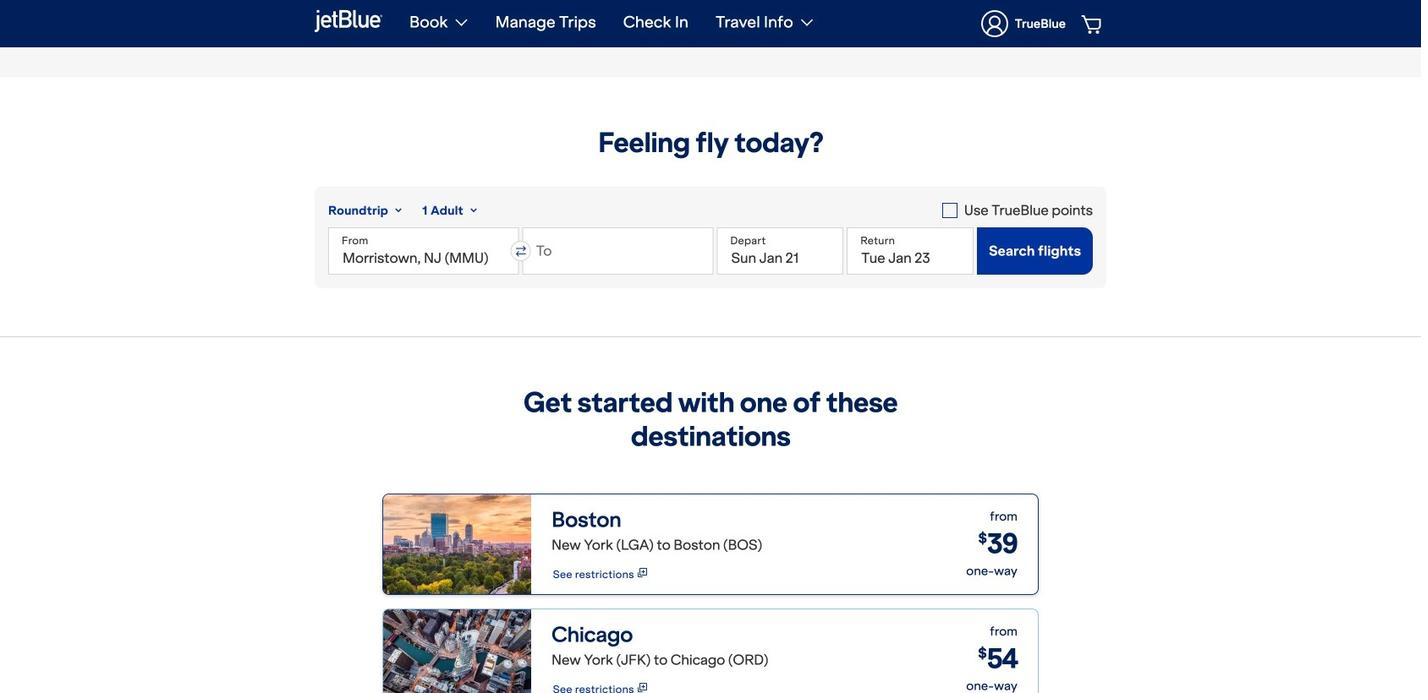 Task type: locate. For each thing, give the bounding box(es) containing it.
boston image
[[383, 495, 531, 595]]

Return Press DOWN ARROW key to select available dates field
[[847, 228, 974, 275]]

None checkbox
[[942, 201, 1093, 221]]

None text field
[[328, 228, 519, 275], [523, 228, 714, 275], [328, 228, 519, 275], [523, 228, 714, 275]]

opens modal on same screen image
[[634, 684, 647, 693]]

Depart Press DOWN ARROW key to select available dates field
[[717, 228, 844, 275]]

shopping cart (empty) image
[[1082, 14, 1105, 34]]

navigation
[[396, 0, 1107, 47]]

opens modal on same screen image for boston image
[[638, 569, 647, 578]]

opens modal on same screen image
[[634, 569, 647, 578], [638, 569, 647, 578], [638, 684, 647, 693]]



Task type: describe. For each thing, give the bounding box(es) containing it.
jetblue image
[[315, 7, 382, 34]]

chicago image
[[383, 610, 531, 694]]

opens modal on same screen image for chicago image at left
[[638, 684, 647, 693]]



Task type: vqa. For each thing, say whether or not it's contained in the screenshot.
Depart Press DOWN ARROW key to select available dates "field"
yes



